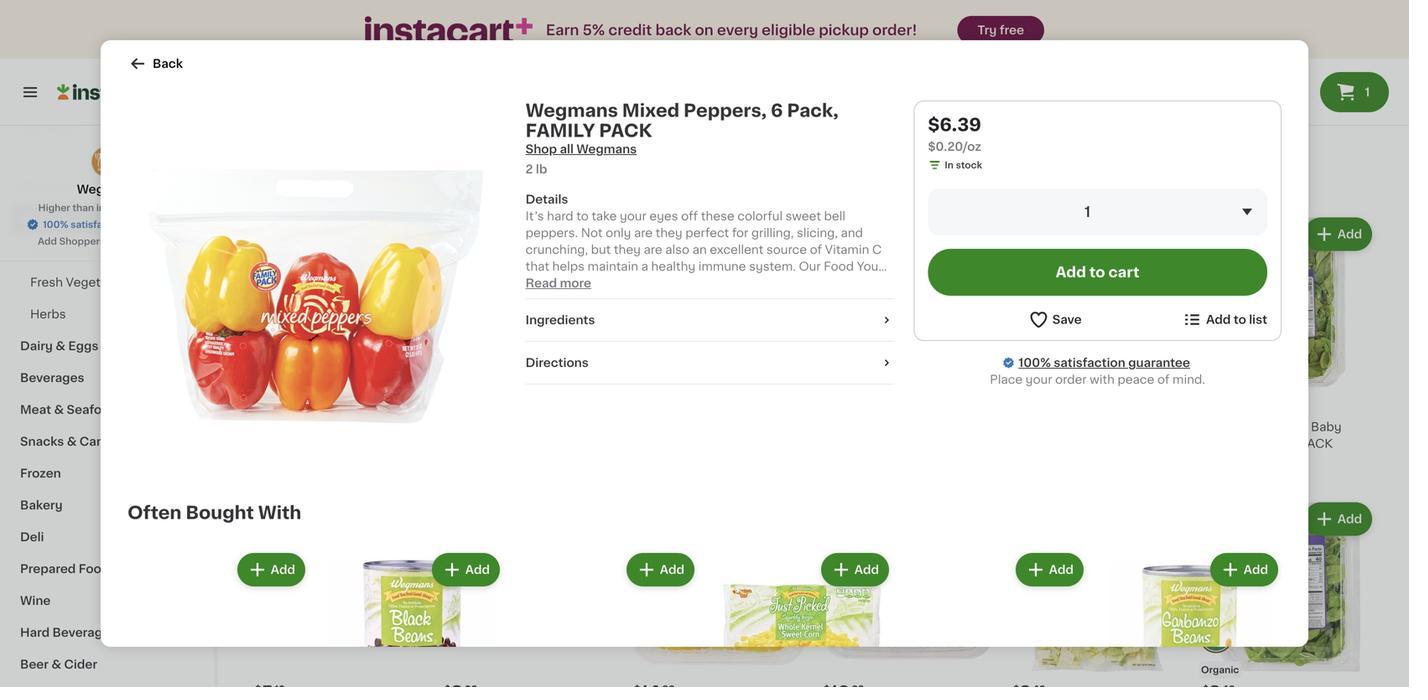 Task type: vqa. For each thing, say whether or not it's contained in the screenshot.
your to the left
yes



Task type: describe. For each thing, give the bounding box(es) containing it.
100% satisfaction guarantee link
[[1019, 355, 1190, 372]]

herbs link
[[10, 299, 204, 330]]

snacks & candy link
[[10, 426, 204, 458]]

satisfaction inside button
[[71, 220, 127, 229]]

add shoppers club to save
[[38, 237, 166, 246]]

perfect
[[686, 227, 729, 239]]

$ 2 29
[[824, 23, 855, 41]]

dairy
[[20, 341, 53, 352]]

bananas,
[[252, 421, 305, 433]]

ingredients button
[[526, 312, 894, 329]]

it's
[[526, 211, 544, 222]]

maintain
[[588, 261, 638, 273]]

to inside add to list "button"
[[1234, 314, 1246, 326]]

(est.)
[[331, 398, 367, 411]]

peace
[[1118, 374, 1155, 386]]

mind.
[[1173, 374, 1205, 386]]

fresh fruits
[[30, 245, 99, 257]]

a
[[641, 261, 648, 273]]

1 inside field
[[1085, 205, 1091, 219]]

lb
[[536, 164, 547, 175]]

1 vertical spatial beverages
[[52, 627, 117, 639]]

$6.39 $0.20/oz
[[928, 116, 981, 153]]

1 horizontal spatial satisfaction
[[1054, 357, 1126, 369]]

hard
[[547, 211, 573, 222]]

wegmans mixed peppers, 6 pack, family pack image
[[141, 114, 490, 463]]

instacart plus icon image
[[365, 16, 533, 44]]

all
[[560, 143, 574, 155]]

& for dairy
[[56, 341, 65, 352]]

food
[[824, 261, 854, 273]]

prepared foods
[[20, 564, 116, 575]]

colors,
[[722, 294, 762, 306]]

banner
[[669, 278, 711, 289]]

directions
[[526, 357, 589, 369]]

only
[[606, 227, 631, 239]]

prices
[[136, 203, 166, 213]]

directions button
[[526, 355, 894, 372]]

our
[[799, 261, 821, 273]]

0
[[261, 399, 274, 417]]

order
[[1055, 374, 1087, 386]]

also
[[665, 244, 690, 256]]

save button
[[1028, 310, 1082, 330]]

add inside "button"
[[1206, 314, 1231, 326]]

recipes link
[[10, 171, 204, 203]]

about
[[589, 278, 625, 289]]

pack,
[[787, 102, 839, 120]]

these
[[701, 211, 735, 222]]

vitamin
[[825, 244, 869, 256]]

hard
[[20, 627, 50, 639]]

29
[[843, 24, 855, 34]]

higher than in-store prices link
[[38, 201, 176, 215]]

fresh for fresh fruits
[[30, 245, 63, 257]]

meat & seafood link
[[10, 394, 204, 426]]

1 button
[[1320, 72, 1389, 112]]

than
[[72, 203, 94, 213]]

in-
[[96, 203, 109, 213]]

bakery link
[[10, 490, 204, 522]]

2 for $ 2 89
[[1209, 23, 1220, 41]]

eyes
[[650, 211, 678, 222]]

2 vertical spatial your
[[1026, 374, 1052, 386]]

add shoppers club to save link
[[38, 235, 176, 248]]

each (est.)
[[295, 398, 367, 411]]

products
[[570, 294, 623, 306]]

pack inside wegmans mixed peppers, 6 pack, family pack shop all wegmans 2 lb
[[599, 122, 652, 140]]

that
[[526, 261, 549, 273]]

baby
[[1311, 421, 1342, 433]]

add to list
[[1206, 314, 1267, 326]]

store
[[109, 203, 134, 213]]

09 for 3
[[1033, 24, 1046, 34]]

1 vertical spatial they
[[614, 244, 641, 256]]

details
[[526, 194, 568, 206]]

c
[[872, 244, 882, 256]]

beer & cider link
[[10, 649, 204, 681]]

but
[[591, 244, 611, 256]]

89
[[1222, 24, 1235, 34]]

recipes
[[20, 181, 69, 193]]

produce link
[[10, 203, 204, 235]]

$ for $ 0 24
[[255, 400, 261, 409]]

artificial
[[672, 294, 719, 306]]

wegmans link
[[77, 146, 137, 198]]

$ 3 09
[[1013, 23, 1046, 41]]

in stock
[[945, 161, 982, 170]]

higher
[[38, 203, 70, 213]]

hard beverages
[[20, 627, 117, 639]]

each
[[295, 398, 328, 411]]

helps
[[552, 261, 585, 273]]

produce
[[20, 213, 71, 225]]

add to list button
[[1182, 310, 1267, 330]]

fresh vegetables link
[[10, 267, 204, 299]]

dairy & eggs
[[20, 341, 99, 352]]

spinach,
[[1199, 438, 1250, 450]]

to inside add to cart button
[[1090, 265, 1105, 280]]

healthy
[[651, 261, 695, 273]]

wegmans for 6
[[526, 102, 618, 120]]

on
[[695, 23, 714, 37]]

2 inside wegmans mixed peppers, 6 pack, family pack shop all wegmans 2 lb
[[526, 164, 533, 175]]

grilling,
[[751, 227, 794, 239]]



Task type: locate. For each thing, give the bounding box(es) containing it.
for
[[732, 227, 748, 239]]

immune
[[698, 261, 746, 273]]

often
[[127, 505, 182, 522]]

with
[[626, 294, 651, 306], [1090, 374, 1115, 386]]

to left list
[[1234, 314, 1246, 326]]

1 inside button
[[1365, 86, 1370, 98]]

family
[[526, 122, 595, 140], [1253, 438, 1297, 450]]

0 horizontal spatial organic button
[[631, 214, 807, 466]]

pack up the wegmans
[[599, 122, 652, 140]]

try
[[978, 24, 997, 36]]

place
[[990, 374, 1023, 386]]

source
[[767, 244, 807, 256]]

of inside the it's hard to take your eyes off these colorful sweet bell peppers.  not only are they perfect for grilling, slicing, and crunching, but they are also an excellent source of vitamin c that helps maintain a healthy immune system.     our food you feel good about yellow banner is your shortcut to great- tasting products with no artificial colors, flavors or preservatives.
[[810, 244, 822, 256]]

&
[[56, 341, 65, 352], [54, 404, 64, 416], [67, 436, 77, 448], [51, 659, 61, 671]]

0 vertical spatial they
[[656, 227, 683, 239]]

your left order at bottom
[[1026, 374, 1052, 386]]

list
[[1249, 314, 1267, 326]]

wegmans
[[526, 102, 618, 120], [77, 184, 137, 195], [1199, 421, 1258, 433]]

1 vertical spatial family
[[1253, 438, 1297, 450]]

bananas, sold by the each
[[252, 421, 407, 433]]

6
[[771, 102, 783, 120]]

place your order with peace of mind.
[[990, 374, 1205, 386]]

0 vertical spatial family
[[526, 122, 595, 140]]

guarantee inside button
[[129, 220, 178, 229]]

earn
[[546, 23, 579, 37]]

2 vertical spatial wegmans
[[1199, 421, 1258, 433]]

1 vertical spatial wegmans
[[77, 184, 137, 195]]

service type group
[[757, 75, 934, 109]]

4
[[640, 23, 653, 41]]

herbs
[[30, 309, 66, 320]]

instacart logo image
[[57, 82, 158, 102]]

back
[[656, 23, 691, 37]]

19
[[271, 24, 281, 34]]

0 vertical spatial 100% satisfaction guarantee
[[43, 220, 178, 229]]

flavors
[[765, 294, 804, 306]]

1 horizontal spatial they
[[656, 227, 683, 239]]

$ 2 89
[[1203, 23, 1235, 41]]

with down yellow
[[626, 294, 651, 306]]

earn 5% credit back on every eligible pickup order!
[[546, 23, 917, 37]]

0 horizontal spatial 2
[[526, 164, 533, 175]]

satisfaction down higher than in-store prices
[[71, 220, 127, 229]]

sweet
[[786, 211, 821, 222]]

100% inside 100% satisfaction guarantee link
[[1019, 357, 1051, 369]]

$ left 79
[[445, 24, 451, 34]]

0 vertical spatial satisfaction
[[71, 220, 127, 229]]

0 horizontal spatial wegmans
[[77, 184, 137, 195]]

0 horizontal spatial satisfaction
[[71, 220, 127, 229]]

09 right 4
[[654, 24, 667, 34]]

$ left 29
[[824, 24, 830, 34]]

frozen link
[[10, 458, 204, 490]]

shoppers
[[59, 237, 105, 246]]

to left cart
[[1090, 265, 1105, 280]]

no
[[654, 294, 669, 306]]

& left the 'eggs'
[[56, 341, 65, 352]]

fresh down produce
[[30, 245, 63, 257]]

0 vertical spatial fresh
[[30, 245, 63, 257]]

1 vertical spatial satisfaction
[[1054, 357, 1126, 369]]

2 horizontal spatial your
[[1026, 374, 1052, 386]]

1 vertical spatial pack
[[1300, 438, 1333, 450]]

$5.79 element
[[1199, 397, 1376, 419]]

0 vertical spatial 100%
[[43, 220, 68, 229]]

to left save
[[132, 237, 142, 246]]

to up or
[[809, 278, 821, 289]]

1 vertical spatial 100%
[[1019, 357, 1051, 369]]

of down slicing,
[[810, 244, 822, 256]]

0 horizontal spatial they
[[614, 244, 641, 256]]

$ left 19
[[255, 24, 261, 34]]

100% down higher
[[43, 220, 68, 229]]

$ for $ 1 19
[[255, 24, 261, 34]]

09 right 3
[[1033, 24, 1046, 34]]

colorful
[[738, 211, 783, 222]]

family inside wegmans organic baby spinach, family pack
[[1253, 438, 1297, 450]]

they down only
[[614, 244, 641, 256]]

with inside the it's hard to take your eyes off these colorful sweet bell peppers.  not only are they perfect for grilling, slicing, and crunching, but they are also an excellent source of vitamin c that helps maintain a healthy immune system.     our food you feel good about yellow banner is your shortcut to great- tasting products with no artificial colors, flavors or preservatives.
[[626, 294, 651, 306]]

1 horizontal spatial your
[[726, 278, 753, 289]]

0 horizontal spatial 09
[[654, 24, 667, 34]]

snacks & candy
[[20, 436, 119, 448]]

fresh vegetables
[[30, 277, 132, 289]]

free
[[1000, 24, 1024, 36]]

guarantee up the peace
[[1128, 357, 1190, 369]]

09 inside $ 3 09
[[1033, 24, 1046, 34]]

hard beverages link
[[10, 617, 204, 649]]

0 horizontal spatial pack
[[599, 122, 652, 140]]

wegmans up higher than in-store prices link
[[77, 184, 137, 195]]

1 field
[[928, 189, 1267, 236]]

$ left 89
[[1203, 24, 1209, 34]]

2 horizontal spatial wegmans
[[1199, 421, 1258, 433]]

0 horizontal spatial guarantee
[[129, 220, 178, 229]]

0 vertical spatial beverages
[[20, 372, 84, 384]]

prepared
[[20, 564, 76, 575]]

to inside add shoppers club to save link
[[132, 237, 142, 246]]

$ right try
[[1013, 24, 1019, 34]]

seafood
[[67, 404, 117, 416]]

$ left back
[[634, 24, 640, 34]]

0 vertical spatial organic button
[[631, 214, 807, 466]]

$ inside $ 1 19
[[255, 24, 261, 34]]

1 vertical spatial are
[[644, 244, 662, 256]]

lists link
[[10, 111, 204, 144]]

deli link
[[10, 522, 204, 554]]

1 09 from the left
[[654, 24, 667, 34]]

1 horizontal spatial organic button
[[1199, 500, 1376, 688]]

$ for $ 1 79
[[445, 24, 451, 34]]

beer & cider
[[20, 659, 97, 671]]

79
[[460, 24, 472, 34]]

guarantee up save
[[129, 220, 178, 229]]

satisfaction up 'place your order with peace of mind.'
[[1054, 357, 1126, 369]]

1 vertical spatial your
[[726, 278, 753, 289]]

often bought with
[[127, 505, 301, 522]]

09 for 4
[[654, 24, 667, 34]]

$ for $ 4 09
[[634, 24, 640, 34]]

wegmans for spinach,
[[1199, 421, 1258, 433]]

your up colors,
[[726, 278, 753, 289]]

0 vertical spatial of
[[810, 244, 822, 256]]

None search field
[[240, 69, 735, 116]]

organic
[[632, 381, 671, 390], [1201, 381, 1239, 390], [1261, 421, 1308, 433], [1201, 666, 1239, 675]]

100% satisfaction guarantee inside button
[[43, 220, 178, 229]]

$ inside $ 3 09
[[1013, 24, 1019, 34]]

wegmans inside wegmans mixed peppers, 6 pack, family pack shop all wegmans 2 lb
[[526, 102, 618, 120]]

$ inside $ 1 79
[[445, 24, 451, 34]]

wegmans
[[577, 143, 637, 155]]

fresh
[[30, 245, 63, 257], [30, 277, 63, 289]]

0 vertical spatial your
[[620, 211, 647, 222]]

add to cart button
[[928, 249, 1267, 296]]

with down 100% satisfaction guarantee link
[[1090, 374, 1115, 386]]

order!
[[872, 23, 917, 37]]

wegmans up spinach, at the bottom right of page
[[1199, 421, 1258, 433]]

1 horizontal spatial wegmans
[[526, 102, 618, 120]]

1 horizontal spatial of
[[1158, 374, 1170, 386]]

take
[[592, 211, 617, 222]]

beverages
[[20, 372, 84, 384], [52, 627, 117, 639]]

1 vertical spatial 100% satisfaction guarantee
[[1019, 357, 1190, 369]]

$ inside $ 2 29
[[824, 24, 830, 34]]

product group
[[252, 214, 428, 463], [441, 214, 617, 466], [631, 214, 807, 466], [820, 214, 997, 449], [1010, 214, 1186, 449], [1199, 214, 1376, 486], [1199, 500, 1376, 688], [127, 550, 309, 688], [322, 550, 503, 688], [517, 550, 698, 688], [711, 550, 892, 688], [906, 550, 1087, 688], [1101, 550, 1282, 688]]

fresh for fresh vegetables
[[30, 277, 63, 289]]

& right beer
[[51, 659, 61, 671]]

meat
[[20, 404, 51, 416]]

they down the eyes
[[656, 227, 683, 239]]

wegmans organic baby spinach, family pack
[[1199, 421, 1342, 450]]

24
[[275, 400, 288, 409]]

1 horizontal spatial guarantee
[[1128, 357, 1190, 369]]

1 horizontal spatial family
[[1253, 438, 1297, 450]]

0 vertical spatial wegmans
[[526, 102, 618, 120]]

family inside wegmans mixed peppers, 6 pack, family pack shop all wegmans 2 lb
[[526, 122, 595, 140]]

1 horizontal spatial 100%
[[1019, 357, 1051, 369]]

are up the a
[[644, 244, 662, 256]]

prepared foods link
[[10, 554, 204, 585]]

pack down 'baby'
[[1300, 438, 1333, 450]]

2 horizontal spatial 2
[[1209, 23, 1220, 41]]

0 horizontal spatial of
[[810, 244, 822, 256]]

$6.39
[[928, 116, 981, 134]]

2 left 89
[[1209, 23, 1220, 41]]

it's hard to take your eyes off these colorful sweet bell peppers.  not only are they perfect for grilling, slicing, and crunching, but they are also an excellent source of vitamin c that helps maintain a healthy immune system.     our food you feel good about yellow banner is your shortcut to great- tasting products with no artificial colors, flavors or preservatives.
[[526, 211, 882, 323]]

family up all
[[526, 122, 595, 140]]

1 vertical spatial with
[[1090, 374, 1115, 386]]

they
[[656, 227, 683, 239], [614, 244, 641, 256]]

fresh fruits link
[[10, 235, 204, 267]]

1 horizontal spatial 2
[[830, 23, 841, 41]]

0 vertical spatial pack
[[599, 122, 652, 140]]

excellent
[[710, 244, 764, 256]]

pack inside wegmans organic baby spinach, family pack
[[1300, 438, 1333, 450]]

tasting
[[526, 294, 567, 306]]

100%
[[43, 220, 68, 229], [1019, 357, 1051, 369]]

wegmans inside wegmans organic baby spinach, family pack
[[1199, 421, 1258, 433]]

0 vertical spatial guarantee
[[129, 220, 178, 229]]

2 fresh from the top
[[30, 277, 63, 289]]

fruits
[[66, 245, 99, 257]]

1 horizontal spatial with
[[1090, 374, 1115, 386]]

1 vertical spatial of
[[1158, 374, 1170, 386]]

& left candy
[[67, 436, 77, 448]]

$0.24 each (estimated) element
[[252, 397, 428, 419]]

$ inside $ 0 24
[[255, 400, 261, 409]]

100% satisfaction guarantee up 'place your order with peace of mind.'
[[1019, 357, 1190, 369]]

$ for $ 2 89
[[1203, 24, 1209, 34]]

shortcut
[[756, 278, 806, 289]]

0 horizontal spatial 100%
[[43, 220, 68, 229]]

09 inside "$ 4 09"
[[654, 24, 667, 34]]

$ for $ 3 09
[[1013, 24, 1019, 34]]

1 vertical spatial guarantee
[[1128, 357, 1190, 369]]

2 left 29
[[830, 23, 841, 41]]

$ left 24
[[255, 400, 261, 409]]

product group containing 0
[[252, 214, 428, 463]]

2 for $ 2 29
[[830, 23, 841, 41]]

try free
[[978, 24, 1024, 36]]

$ inside "$ 4 09"
[[634, 24, 640, 34]]

an
[[692, 244, 707, 256]]

good
[[554, 278, 586, 289]]

off
[[681, 211, 698, 222]]

1 horizontal spatial 09
[[1033, 24, 1046, 34]]

1 horizontal spatial pack
[[1300, 438, 1333, 450]]

& for snacks
[[67, 436, 77, 448]]

0 horizontal spatial family
[[526, 122, 595, 140]]

0 horizontal spatial with
[[626, 294, 651, 306]]

2 left lb
[[526, 164, 533, 175]]

higher than in-store prices
[[38, 203, 166, 213]]

fresh up herbs
[[30, 277, 63, 289]]

to up not
[[576, 211, 589, 222]]

$ 4 09
[[634, 23, 667, 41]]

are right only
[[634, 227, 653, 239]]

wegmans up all
[[526, 102, 618, 120]]

add inside button
[[1056, 265, 1086, 280]]

2
[[830, 23, 841, 41], [1209, 23, 1220, 41], [526, 164, 533, 175]]

sold
[[308, 421, 335, 433]]

in
[[945, 161, 954, 170]]

$ for $ 2 29
[[824, 24, 830, 34]]

2 09 from the left
[[1033, 24, 1046, 34]]

100% satisfaction guarantee up add shoppers club to save link
[[43, 220, 178, 229]]

feel
[[526, 278, 551, 289]]

great-
[[824, 278, 860, 289]]

beer
[[20, 659, 49, 671]]

your up only
[[620, 211, 647, 222]]

1 vertical spatial fresh
[[30, 277, 63, 289]]

100% up "place"
[[1019, 357, 1051, 369]]

0 vertical spatial with
[[626, 294, 651, 306]]

1 horizontal spatial 100% satisfaction guarantee
[[1019, 357, 1190, 369]]

save
[[144, 237, 166, 246]]

0 vertical spatial are
[[634, 227, 653, 239]]

& for meat
[[54, 404, 64, 416]]

organic inside wegmans organic baby spinach, family pack
[[1261, 421, 1308, 433]]

0 horizontal spatial 100% satisfaction guarantee
[[43, 220, 178, 229]]

100% inside 100% satisfaction guarantee button
[[43, 220, 68, 229]]

frozen
[[20, 468, 61, 480]]

& for beer
[[51, 659, 61, 671]]

wine
[[20, 596, 51, 607]]

beverages down dairy & eggs
[[20, 372, 84, 384]]

wegmans logo image
[[91, 146, 123, 178]]

and
[[841, 227, 863, 239]]

yellow
[[628, 278, 666, 289]]

& right meat
[[54, 404, 64, 416]]

1 vertical spatial organic button
[[1199, 500, 1376, 688]]

crunching,
[[526, 244, 588, 256]]

snacks
[[20, 436, 64, 448]]

0 horizontal spatial your
[[620, 211, 647, 222]]

foods
[[79, 564, 116, 575]]

family down $5.79 element at the bottom right
[[1253, 438, 1297, 450]]

the
[[356, 421, 375, 433]]

$ inside $ 2 89
[[1203, 24, 1209, 34]]

bell
[[824, 211, 845, 222]]

system.
[[749, 261, 796, 273]]

beverages up cider
[[52, 627, 117, 639]]

1 fresh from the top
[[30, 245, 63, 257]]

of left mind.
[[1158, 374, 1170, 386]]

add to cart
[[1056, 265, 1140, 280]]



